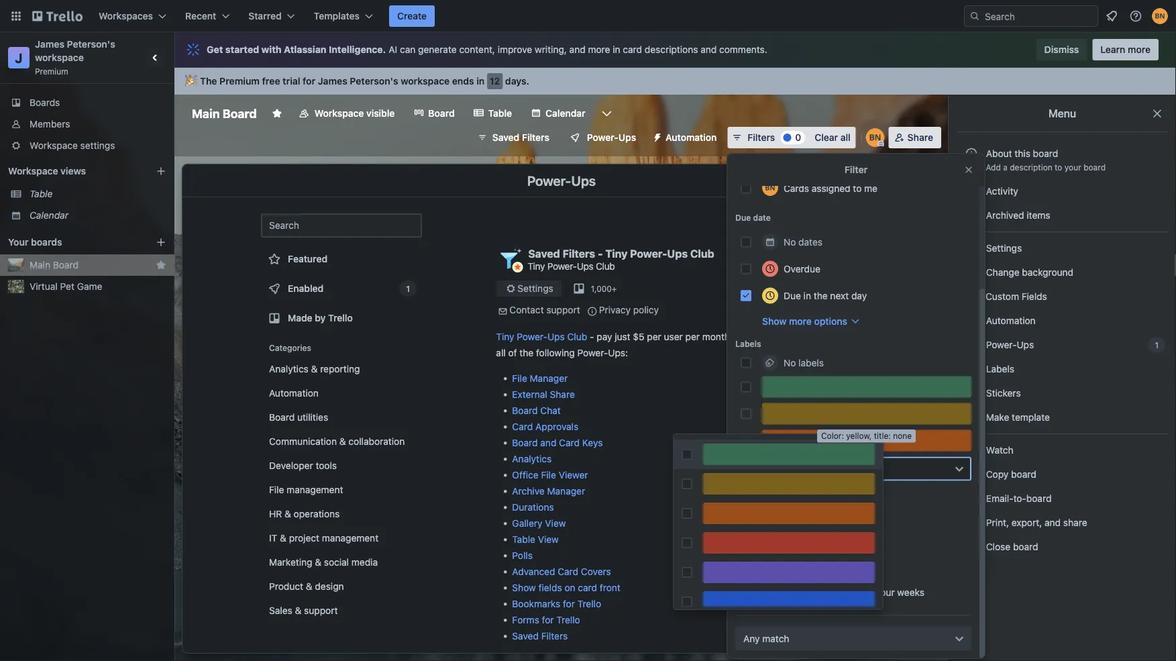 Task type: locate. For each thing, give the bounding box(es) containing it.
2 per from the left
[[686, 331, 700, 342]]

automation inside button
[[666, 132, 717, 143]]

labels up stickers
[[984, 364, 1015, 375]]

in left 12
[[477, 76, 485, 87]]

filters down the forms for trello link
[[542, 631, 568, 642]]

durations link
[[512, 502, 554, 513]]

power-ups
[[587, 132, 636, 143], [528, 173, 596, 188], [984, 339, 1037, 350]]

saved right saved filters icon on the left top
[[493, 132, 520, 143]]

filters up 1,000
[[563, 247, 596, 260]]

0 horizontal spatial card
[[578, 582, 598, 593]]

0 horizontal spatial peterson's
[[67, 39, 115, 50]]

archive manager link
[[512, 486, 586, 497]]

color: blue, title: none image
[[704, 591, 875, 613]]

filters right saved filters icon on the left top
[[522, 132, 550, 143]]

saved inside file manager external share board chat card approvals board and card keys analytics office file viewer archive manager durations gallery view table view polls advanced card covers show fields on card front bookmarks for trello forms for trello saved filters
[[512, 631, 539, 642]]

support up tiny power-ups club
[[547, 304, 581, 316]]

to
[[1055, 162, 1063, 172], [853, 182, 862, 193], [823, 331, 831, 342]]

0 vertical spatial to
[[1055, 162, 1063, 172]]

0 horizontal spatial calendar link
[[30, 209, 166, 222]]

sm image for print, export, and share
[[965, 516, 979, 530]]

sm image inside email-to-board link
[[965, 492, 979, 505]]

1 horizontal spatial premium
[[220, 76, 260, 87]]

1 vertical spatial management
[[322, 533, 379, 544]]

for inside - pay just $5 per user per month for unlimited access to all of the following power-ups:
[[733, 331, 745, 342]]

2 vertical spatial card
[[558, 566, 579, 577]]

office file viewer link
[[512, 470, 588, 481]]

tiny up contact support
[[528, 260, 545, 271]]

1 vertical spatial workspace
[[30, 140, 78, 151]]

view up table view link on the left of the page
[[545, 518, 566, 529]]

on
[[565, 582, 576, 593]]

hr
[[269, 509, 282, 520]]

sm image
[[647, 127, 666, 146], [965, 185, 979, 198], [965, 209, 979, 222], [965, 242, 979, 255], [496, 305, 510, 318], [586, 305, 599, 318], [965, 338, 979, 352], [965, 411, 979, 424]]

sm image inside the activity link
[[965, 185, 979, 198]]

in inside banner
[[477, 76, 485, 87]]

and right writing,
[[570, 44, 586, 55]]

automation
[[666, 132, 717, 143], [984, 315, 1036, 326], [269, 388, 319, 399]]

two
[[837, 538, 852, 549]]

last
[[819, 514, 834, 525], [819, 538, 834, 549], [819, 562, 834, 573], [860, 586, 875, 597]]

recent
[[185, 10, 216, 21]]

& left design
[[306, 581, 313, 592]]

management inside it & project management link
[[322, 533, 379, 544]]

collaboration
[[349, 436, 405, 447]]

all inside clear all button
[[841, 132, 851, 143]]

1 vertical spatial four
[[878, 586, 895, 597]]

durations
[[512, 502, 554, 513]]

premium down james peterson's workspace link
[[35, 66, 68, 76]]

1 vertical spatial main board
[[30, 259, 79, 271]]

to down options
[[823, 331, 831, 342]]

0 vertical spatial settings link
[[957, 238, 1169, 259]]

ben nelson (bennelson96) image
[[866, 128, 885, 147], [763, 180, 779, 196]]

archived items
[[984, 210, 1051, 221]]

external
[[512, 389, 548, 400]]

0 vertical spatial automation link
[[957, 310, 1169, 332]]

0 vertical spatial labels
[[736, 339, 762, 348]]

learn more link
[[1093, 39, 1159, 60]]

for inside banner
[[303, 76, 316, 87]]

1 no from the top
[[784, 236, 796, 247]]

starred button
[[241, 5, 303, 27]]

saved inside button
[[493, 132, 520, 143]]

board down ends
[[429, 108, 455, 119]]

last down active in the last two weeks
[[819, 562, 834, 573]]

1 vertical spatial james
[[318, 76, 348, 87]]

sm image inside settings link
[[504, 282, 518, 295]]

the down active in the last week
[[802, 538, 816, 549]]

peterson's
[[67, 39, 115, 50], [350, 76, 399, 87]]

and down card approvals link
[[541, 437, 557, 448]]

0 vertical spatial share
[[908, 132, 934, 143]]

🎉 the premium free trial for james peterson's workspace ends in 12 days.
[[185, 76, 530, 87]]

sm image inside stickers link
[[965, 387, 979, 400]]

activity
[[984, 186, 1019, 197], [736, 492, 766, 501]]

and left comments.
[[701, 44, 717, 55]]

power-ups inside button
[[587, 132, 636, 143]]

0 horizontal spatial main board
[[30, 259, 79, 271]]

all right "clear"
[[841, 132, 851, 143]]

1 vertical spatial active
[[763, 538, 789, 549]]

saved inside saved filters - tiny power-ups club tiny power-ups club
[[529, 247, 560, 260]]

in down the 'color: red, title: none' "image"
[[792, 562, 800, 573]]

peterson's down "back to home" image
[[67, 39, 115, 50]]

more for learn more
[[1129, 44, 1151, 55]]

power- up contact support link
[[548, 260, 577, 271]]

sm image inside print, export, and share "link"
[[965, 516, 979, 530]]

0 horizontal spatial premium
[[35, 66, 68, 76]]

keys
[[583, 437, 603, 448]]

1 horizontal spatial per
[[686, 331, 700, 342]]

0 horizontal spatial main
[[30, 259, 50, 271]]

sm image for automation
[[965, 314, 979, 328]]

active for active in the last four weeks
[[763, 562, 789, 573]]

yellow,
[[847, 431, 872, 441]]

0 vertical spatial main
[[192, 106, 220, 120]]

board left star or unstar board icon
[[223, 106, 257, 120]]

color: yellow, title: none element
[[763, 403, 972, 424]]

0 vertical spatial settings
[[984, 243, 1022, 254]]

table inside file manager external share board chat card approvals board and card keys analytics office file viewer archive manager durations gallery view table view polls advanced card covers show fields on card front bookmarks for trello forms for trello saved filters
[[512, 534, 536, 545]]

0 vertical spatial automation
[[666, 132, 717, 143]]

0 horizontal spatial share
[[550, 389, 575, 400]]

1 horizontal spatial more
[[789, 315, 812, 326]]

1 vertical spatial automation link
[[261, 383, 422, 404]]

saved filters icon image
[[478, 133, 487, 142]]

activity up color: orange, title: none image
[[736, 492, 766, 501]]

sm image inside labels link
[[965, 362, 979, 376]]

trello down bookmarks for trello link at the bottom
[[557, 615, 581, 626]]

last left week
[[819, 514, 834, 525]]

power- up stickers
[[987, 339, 1017, 350]]

0 vertical spatial peterson's
[[67, 39, 115, 50]]

2 no from the top
[[784, 357, 796, 368]]

& for design
[[306, 581, 313, 592]]

cards
[[784, 182, 810, 193]]

workspace for workspace views
[[8, 165, 58, 177]]

filters inside file manager external share board chat card approvals board and card keys analytics office file viewer archive manager durations gallery view table view polls advanced card covers show fields on card front bookmarks for trello forms for trello saved filters
[[542, 631, 568, 642]]

1 horizontal spatial main
[[192, 106, 220, 120]]

1 horizontal spatial labels
[[984, 364, 1015, 375]]

1 horizontal spatial 1
[[1156, 340, 1159, 350]]

stickers link
[[957, 383, 1169, 404]]

Board name text field
[[185, 103, 264, 124]]

stickers
[[984, 388, 1021, 399]]

all
[[841, 132, 851, 143], [496, 347, 506, 358]]

show inside file manager external share board chat card approvals board and card keys analytics office file viewer archive manager durations gallery view table view polls advanced card covers show fields on card front bookmarks for trello forms for trello saved filters
[[512, 582, 536, 593]]

media
[[352, 557, 378, 568]]

active in the last two weeks
[[763, 538, 882, 549]]

saved
[[493, 132, 520, 143], [529, 247, 560, 260], [512, 631, 539, 642]]

0 horizontal spatial show
[[512, 582, 536, 593]]

2 vertical spatial active
[[763, 562, 789, 573]]

calendar left customize views image on the top right of page
[[546, 108, 586, 119]]

2 vertical spatial table
[[512, 534, 536, 545]]

hr & operations link
[[261, 503, 422, 525]]

workspace navigation collapse icon image
[[146, 48, 165, 67]]

premium right the
[[220, 76, 260, 87]]

developer tools
[[269, 460, 337, 471]]

board inside board utilities link
[[269, 412, 295, 423]]

ben nelson (bennelson96) image left cards
[[763, 180, 779, 196]]

the right of
[[520, 347, 534, 358]]

this member is an admin of this board. image
[[879, 141, 885, 147]]

main board up virtual
[[30, 259, 79, 271]]

dismiss button
[[1037, 39, 1088, 60]]

0 horizontal spatial workspace
[[35, 52, 84, 63]]

j link
[[8, 47, 30, 68]]

make template
[[984, 412, 1051, 423]]

0 vertical spatial -
[[598, 247, 603, 260]]

1 vertical spatial 1
[[1156, 340, 1159, 350]]

sales
[[269, 605, 293, 616]]

sm image inside make template link
[[965, 411, 979, 424]]

hr & operations
[[269, 509, 340, 520]]

description
[[1010, 162, 1053, 172]]

starred icon image
[[156, 260, 166, 271]]

sm image for labels
[[965, 362, 979, 376]]

1 horizontal spatial -
[[598, 247, 603, 260]]

1 vertical spatial show
[[512, 582, 536, 593]]

analytics down 'categories'
[[269, 364, 309, 375]]

management down hr & operations link
[[322, 533, 379, 544]]

star or unstar board image
[[272, 108, 282, 119]]

board up virtual pet game
[[53, 259, 79, 271]]

labels right the month
[[736, 339, 762, 348]]

ben nelson (bennelson96) image up filter
[[866, 128, 885, 147]]

about
[[987, 148, 1013, 159]]

table up polls at left bottom
[[512, 534, 536, 545]]

show more options
[[763, 315, 848, 326]]

saved up contact support
[[529, 247, 560, 260]]

0 vertical spatial all
[[841, 132, 851, 143]]

& down board utilities link
[[340, 436, 346, 447]]

due for due date
[[736, 213, 751, 222]]

banner containing 🎉
[[175, 68, 1177, 95]]

1 horizontal spatial calendar
[[546, 108, 586, 119]]

analytics inside file manager external share board chat card approvals board and card keys analytics office file viewer archive manager durations gallery view table view polls advanced card covers show fields on card front bookmarks for trello forms for trello saved filters
[[512, 453, 552, 465]]

2 horizontal spatial more
[[1129, 44, 1151, 55]]

sm image inside the watch link
[[965, 444, 979, 457]]

board right your
[[1084, 162, 1106, 172]]

due
[[736, 213, 751, 222], [784, 290, 801, 301]]

policy
[[634, 304, 659, 316]]

0 horizontal spatial settings link
[[496, 281, 562, 297]]

1 vertical spatial calendar link
[[30, 209, 166, 222]]

all left of
[[496, 347, 506, 358]]

0 horizontal spatial per
[[647, 331, 662, 342]]

file manager link
[[512, 373, 568, 384]]

& for support
[[295, 605, 302, 616]]

club
[[691, 247, 715, 260], [596, 260, 615, 271], [568, 331, 588, 342]]

clear all button
[[810, 127, 856, 148]]

1 vertical spatial due
[[784, 290, 801, 301]]

table link down views
[[30, 187, 166, 201]]

communication
[[269, 436, 337, 447]]

share inside button
[[908, 132, 934, 143]]

share up the chat at the left bottom of page
[[550, 389, 575, 400]]

0 vertical spatial labels
[[799, 357, 824, 368]]

1 horizontal spatial settings link
[[957, 238, 1169, 259]]

assigned
[[812, 182, 851, 193]]

workspace right "j" link
[[35, 52, 84, 63]]

atlassian
[[284, 44, 327, 55]]

2 active from the top
[[763, 538, 789, 549]]

file up the 'archive manager' link
[[541, 470, 556, 481]]

2 horizontal spatial automation
[[984, 315, 1036, 326]]

board up analytics link
[[512, 437, 538, 448]]

1 vertical spatial share
[[550, 389, 575, 400]]

0 vertical spatial james
[[35, 39, 64, 50]]

title:
[[875, 431, 891, 441]]

visible
[[367, 108, 395, 119]]

sm image
[[504, 282, 518, 295], [965, 314, 979, 328], [965, 362, 979, 376], [965, 387, 979, 400], [965, 444, 979, 457], [965, 468, 979, 481], [965, 492, 979, 505], [965, 516, 979, 530], [965, 540, 979, 554]]

made by trello
[[288, 312, 353, 324]]

main down the
[[192, 106, 220, 120]]

select labels
[[771, 463, 826, 474]]

0 vertical spatial card
[[623, 44, 642, 55]]

create a view image
[[156, 166, 166, 177]]

back to home image
[[32, 5, 83, 27]]

& for social
[[315, 557, 322, 568]]

weeks for active in the last four weeks
[[857, 562, 884, 573]]

1 active from the top
[[763, 514, 789, 525]]

workspace down 🎉 the premium free trial for james peterson's workspace ends in 12 days.
[[315, 108, 364, 119]]

support down design
[[304, 605, 338, 616]]

tiny power-ups club
[[496, 331, 588, 342]]

sm image inside close board link
[[965, 540, 979, 554]]

power- down customize views image on the top right of page
[[587, 132, 619, 143]]

0 vertical spatial manager
[[530, 373, 568, 384]]

workspace down the members
[[30, 140, 78, 151]]

0 vertical spatial 1
[[406, 284, 410, 293]]

saved filters link
[[512, 631, 568, 642]]

0 vertical spatial analytics
[[269, 364, 309, 375]]

1 horizontal spatial to
[[853, 182, 862, 193]]

& right the sales
[[295, 605, 302, 616]]

settings up change
[[984, 243, 1022, 254]]

james down "back to home" image
[[35, 39, 64, 50]]

recent button
[[177, 5, 238, 27]]

banner
[[175, 68, 1177, 95]]

1 vertical spatial support
[[304, 605, 338, 616]]

saved filters button
[[470, 127, 558, 148]]

active in the last week
[[763, 514, 859, 525]]

file up hr
[[269, 484, 284, 495]]

settings link up change background link
[[957, 238, 1169, 259]]

& left social
[[315, 557, 322, 568]]

1 horizontal spatial main board
[[192, 106, 257, 120]]

0 vertical spatial workspace
[[35, 52, 84, 63]]

power-ups down custom fields
[[984, 339, 1037, 350]]

0 horizontal spatial all
[[496, 347, 506, 358]]

automation link down analytics & reporting link
[[261, 383, 422, 404]]

Search field
[[981, 6, 1098, 26]]

show down advanced in the bottom left of the page
[[512, 582, 536, 593]]

no left dates
[[784, 236, 796, 247]]

overdue
[[784, 263, 821, 274]]

3 active from the top
[[763, 562, 789, 573]]

power-ups down "power-ups" button
[[528, 173, 596, 188]]

file management link
[[261, 479, 422, 501]]

in
[[613, 44, 621, 55], [477, 76, 485, 87], [804, 290, 812, 301], [792, 514, 800, 525], [792, 538, 800, 549], [792, 562, 800, 573], [833, 586, 841, 597]]

0 vertical spatial four
[[837, 562, 854, 573]]

learn
[[1101, 44, 1126, 55]]

settings up contact
[[518, 283, 554, 294]]

2 horizontal spatial file
[[541, 470, 556, 481]]

primary element
[[0, 0, 1177, 32]]

boards link
[[0, 92, 175, 113]]

0 vertical spatial management
[[287, 484, 343, 495]]

access
[[790, 331, 820, 342]]

without activity in the last four weeks
[[763, 586, 925, 597]]

unlimited
[[747, 331, 787, 342]]

1 vertical spatial activity
[[736, 492, 766, 501]]

to left your
[[1055, 162, 1063, 172]]

last for four
[[819, 562, 834, 573]]

main up virtual
[[30, 259, 50, 271]]

share right 'this member is an admin of this board.' image
[[908, 132, 934, 143]]

workspace up board link
[[401, 76, 450, 87]]

for right 'trial'
[[303, 76, 316, 87]]

1 vertical spatial analytics
[[512, 453, 552, 465]]

next
[[831, 290, 849, 301]]

1 vertical spatial workspace
[[401, 76, 450, 87]]

main board down the
[[192, 106, 257, 120]]

and inside file manager external share board chat card approvals board and card keys analytics office file viewer archive manager durations gallery view table view polls advanced card covers show fields on card front bookmarks for trello forms for trello saved filters
[[541, 437, 557, 448]]

sm image for settings
[[504, 282, 518, 295]]

1 horizontal spatial support
[[547, 304, 581, 316]]

email-to-board
[[984, 493, 1052, 504]]

board left utilities
[[269, 412, 295, 423]]

card right on
[[578, 582, 598, 593]]

create
[[397, 10, 427, 21]]

table down workspace views
[[30, 188, 53, 199]]

show up unlimited
[[763, 315, 787, 326]]

main board inside main board link
[[30, 259, 79, 271]]

saved down forms
[[512, 631, 539, 642]]

communication & collaboration link
[[261, 431, 422, 452]]

the up active in the last two weeks
[[802, 514, 816, 525]]

1 vertical spatial saved
[[529, 247, 560, 260]]

- up 1,000
[[598, 247, 603, 260]]

labels right select
[[800, 463, 826, 474]]

labels down "access"
[[799, 357, 824, 368]]

0 horizontal spatial due
[[736, 213, 751, 222]]

2 vertical spatial to
[[823, 331, 831, 342]]

board down external
[[512, 405, 538, 416]]

power-ups down customize views image on the top right of page
[[587, 132, 636, 143]]

in down primary element
[[613, 44, 621, 55]]

more for show more options
[[789, 315, 812, 326]]

workspace inside james peterson's workspace premium
[[35, 52, 84, 63]]

custom
[[986, 291, 1020, 302]]

just
[[615, 331, 631, 342]]

with
[[262, 44, 282, 55]]

last left two
[[819, 538, 834, 549]]

more down primary element
[[588, 44, 611, 55]]

sm image inside copy board link
[[965, 468, 979, 481]]

color: yellow, title: none tooltip
[[818, 430, 916, 443]]

all inside - pay just $5 per user per month for unlimited access to all of the following power-ups:
[[496, 347, 506, 358]]

archived
[[987, 210, 1025, 221]]

workspace settings link
[[0, 135, 175, 156]]

board inside board link
[[429, 108, 455, 119]]

Search text field
[[261, 213, 422, 238]]

0
[[796, 132, 802, 143]]

labels
[[799, 357, 824, 368], [800, 463, 826, 474]]

0 vertical spatial main board
[[192, 106, 257, 120]]

file for file management
[[269, 484, 284, 495]]

view
[[545, 518, 566, 529], [538, 534, 559, 545]]

game
[[77, 281, 102, 292]]

writing,
[[535, 44, 567, 55]]

settings link up contact
[[496, 281, 562, 297]]

0 vertical spatial active
[[763, 514, 789, 525]]

template
[[1012, 412, 1051, 423]]

due up the show more options
[[784, 290, 801, 301]]

1 horizontal spatial analytics
[[512, 453, 552, 465]]

tiny up of
[[496, 331, 515, 342]]

table up saved filters button
[[488, 108, 512, 119]]

sm image for watch
[[965, 444, 979, 457]]

the for active in the last two weeks
[[802, 538, 816, 549]]

card left descriptions
[[623, 44, 642, 55]]

0 vertical spatial weeks
[[855, 538, 882, 549]]

board chat link
[[512, 405, 561, 416]]

product & design link
[[261, 576, 422, 597]]

to left me
[[853, 182, 862, 193]]

0 vertical spatial workspace
[[315, 108, 364, 119]]

1 vertical spatial settings
[[518, 283, 554, 294]]

content,
[[459, 44, 495, 55]]

& inside 'link'
[[315, 557, 322, 568]]

power- down pay
[[578, 347, 608, 358]]

workspace inside button
[[315, 108, 364, 119]]

1 vertical spatial no
[[784, 357, 796, 368]]

main
[[192, 106, 220, 120], [30, 259, 50, 271]]

2 horizontal spatial to
[[1055, 162, 1063, 172]]

the
[[200, 76, 217, 87]]

it & project management link
[[261, 528, 422, 549]]

1 vertical spatial calendar
[[30, 210, 68, 221]]

0 notifications image
[[1104, 8, 1120, 24]]

activity down a on the right
[[984, 186, 1019, 197]]

1 horizontal spatial show
[[763, 315, 787, 326]]

sales & support link
[[261, 600, 422, 622]]

ups inside "power-ups" button
[[619, 132, 636, 143]]

color: yellow, title: none image
[[704, 473, 875, 495]]

dates
[[799, 236, 823, 247]]

main board inside board name text field
[[192, 106, 257, 120]]

1 vertical spatial main
[[30, 259, 50, 271]]

file up external
[[512, 373, 528, 384]]

james inside banner
[[318, 76, 348, 87]]

labels
[[736, 339, 762, 348], [984, 364, 1015, 375]]

more inside button
[[789, 315, 812, 326]]

& for operations
[[285, 509, 291, 520]]



Task type: vqa. For each thing, say whether or not it's contained in the screenshot.
Hungry ADD A CARD
no



Task type: describe. For each thing, give the bounding box(es) containing it.
bookmarks
[[512, 598, 561, 610]]

workspace views
[[8, 165, 86, 177]]

labels for no labels
[[799, 357, 824, 368]]

0 vertical spatial card
[[512, 421, 533, 432]]

show inside button
[[763, 315, 787, 326]]

board inside main board link
[[53, 259, 79, 271]]

the for due in the next day
[[814, 290, 828, 301]]

free
[[262, 76, 280, 87]]

1 for power-ups
[[1156, 340, 1159, 350]]

share
[[1064, 517, 1088, 528]]

gallery
[[512, 518, 543, 529]]

0 horizontal spatial club
[[568, 331, 588, 342]]

export,
[[1012, 517, 1043, 528]]

j
[[15, 50, 23, 65]]

1,000
[[591, 284, 612, 293]]

design
[[315, 581, 344, 592]]

& for reporting
[[311, 364, 318, 375]]

james inside james peterson's workspace premium
[[35, 39, 64, 50]]

share inside file manager external share board chat card approvals board and card keys analytics office file viewer archive manager durations gallery view table view polls advanced card covers show fields on card front bookmarks for trello forms for trello saved filters
[[550, 389, 575, 400]]

learn more
[[1101, 44, 1151, 55]]

1 vertical spatial settings link
[[496, 281, 562, 297]]

1,000 +
[[591, 284, 617, 293]]

power- up policy
[[630, 247, 668, 260]]

marketing
[[269, 557, 312, 568]]

fields
[[1022, 291, 1048, 302]]

0 horizontal spatial analytics
[[269, 364, 309, 375]]

2 horizontal spatial tiny
[[606, 247, 628, 260]]

last down active in the last four weeks
[[860, 586, 875, 597]]

for up 'saved filters' "link"
[[542, 615, 554, 626]]

1 horizontal spatial tiny
[[528, 260, 545, 271]]

workspace for workspace settings
[[30, 140, 78, 151]]

custom fields button
[[957, 286, 1169, 307]]

color: purple, title: none image
[[704, 562, 875, 583]]

pay
[[597, 331, 613, 342]]

management inside file management link
[[287, 484, 343, 495]]

active for active in the last two weeks
[[763, 538, 789, 549]]

sm image inside automation button
[[647, 127, 666, 146]]

in right activity
[[833, 586, 841, 597]]

color: orange, title: none image
[[704, 503, 875, 524]]

watch
[[984, 445, 1017, 456]]

active in the last four weeks
[[763, 562, 884, 573]]

last for two
[[819, 538, 834, 549]]

your boards with 2 items element
[[8, 234, 136, 250]]

& for collaboration
[[340, 436, 346, 447]]

power- up of
[[517, 331, 548, 342]]

featured
[[288, 253, 328, 264]]

premium inside banner
[[220, 76, 260, 87]]

filters inside saved filters - tiny power-ups club tiny power-ups club
[[563, 247, 596, 260]]

filters left 0
[[748, 132, 776, 143]]

sm image inside the archived items link
[[965, 209, 979, 222]]

settings for the bottommost settings link
[[518, 283, 554, 294]]

and inside "link"
[[1045, 517, 1061, 528]]

0 horizontal spatial automation
[[269, 388, 319, 399]]

0 horizontal spatial calendar
[[30, 210, 68, 221]]

& for project
[[280, 533, 287, 544]]

1 vertical spatial view
[[538, 534, 559, 545]]

1 per from the left
[[647, 331, 662, 342]]

archive
[[512, 486, 545, 497]]

generate
[[418, 44, 457, 55]]

virtual
[[30, 281, 58, 292]]

0 horizontal spatial more
[[588, 44, 611, 55]]

no for no dates
[[784, 236, 796, 247]]

1 for enabled
[[406, 284, 410, 293]]

social
[[324, 557, 349, 568]]

workspace inside banner
[[401, 76, 450, 87]]

communication & collaboration
[[269, 436, 405, 447]]

0 vertical spatial table
[[488, 108, 512, 119]]

project
[[289, 533, 320, 544]]

0 horizontal spatial activity
[[736, 492, 766, 501]]

0 vertical spatial trello
[[328, 312, 353, 324]]

menu
[[1049, 107, 1077, 120]]

board up description
[[1034, 148, 1059, 159]]

color: green, title: none element
[[763, 376, 972, 397]]

sm image for stickers
[[965, 387, 979, 400]]

advanced
[[512, 566, 555, 577]]

in up the 'color: red, title: none' "image"
[[792, 514, 800, 525]]

0 vertical spatial support
[[547, 304, 581, 316]]

1 vertical spatial file
[[541, 470, 556, 481]]

viewer
[[559, 470, 588, 481]]

confetti image
[[185, 76, 195, 87]]

board utilities link
[[261, 407, 422, 428]]

no labels
[[784, 357, 824, 368]]

1 horizontal spatial four
[[878, 586, 895, 597]]

last for week
[[819, 514, 834, 525]]

0 horizontal spatial four
[[837, 562, 854, 573]]

search image
[[970, 11, 981, 21]]

sm image for email-to-board
[[965, 492, 979, 505]]

card inside file manager external share board chat card approvals board and card keys analytics office file viewer archive manager durations gallery view table view polls advanced card covers show fields on card front bookmarks for trello forms for trello saved filters
[[578, 582, 598, 593]]

tiny power-ups club link
[[496, 331, 588, 342]]

board down 'export,'
[[1014, 541, 1039, 552]]

product & design
[[269, 581, 344, 592]]

color: orange, title: none element
[[763, 430, 972, 451]]

comments.
[[720, 44, 768, 55]]

board inside board name text field
[[223, 106, 257, 120]]

1 horizontal spatial table link
[[466, 103, 520, 124]]

the for active in the last week
[[802, 514, 816, 525]]

ai can generate content, improve writing, and more in card descriptions and comments.
[[389, 44, 768, 55]]

saved for saved filters - tiny power-ups club tiny power-ups club
[[529, 247, 560, 260]]

make template link
[[957, 407, 1169, 428]]

active for active in the last week
[[763, 514, 789, 525]]

1 horizontal spatial activity
[[984, 186, 1019, 197]]

user
[[664, 331, 683, 342]]

1 vertical spatial trello
[[578, 598, 602, 610]]

1 horizontal spatial peterson's
[[350, 76, 399, 87]]

workspace visible
[[315, 108, 395, 119]]

the right activity
[[843, 586, 857, 597]]

bookmarks for trello link
[[512, 598, 602, 610]]

ends
[[452, 76, 474, 87]]

0 horizontal spatial tiny
[[496, 331, 515, 342]]

settings for top settings link
[[984, 243, 1022, 254]]

your
[[8, 237, 29, 248]]

color: green, title: none image
[[704, 444, 875, 465]]

days.
[[505, 76, 530, 87]]

cards assigned to me
[[784, 182, 878, 193]]

atlassian intelligence logo image
[[185, 42, 201, 58]]

1 vertical spatial table
[[30, 188, 53, 199]]

templates button
[[306, 5, 381, 27]]

workspace settings
[[30, 140, 115, 151]]

chat
[[541, 405, 561, 416]]

1 vertical spatial manager
[[547, 486, 586, 497]]

me
[[865, 182, 878, 193]]

any
[[744, 633, 760, 644]]

1 horizontal spatial calendar link
[[523, 103, 594, 124]]

0 horizontal spatial ben nelson (bennelson96) image
[[763, 180, 779, 196]]

workspaces
[[99, 10, 153, 21]]

2 vertical spatial trello
[[557, 615, 581, 626]]

12
[[490, 76, 500, 87]]

workspaces button
[[91, 5, 175, 27]]

in up the show more options
[[804, 290, 812, 301]]

sm image inside settings link
[[965, 242, 979, 255]]

1 vertical spatial power-ups
[[528, 173, 596, 188]]

1 horizontal spatial automation link
[[957, 310, 1169, 332]]

gallery view link
[[512, 518, 566, 529]]

2 vertical spatial weeks
[[898, 586, 925, 597]]

forms
[[512, 615, 540, 626]]

weeks for active in the last two weeks
[[855, 538, 882, 549]]

any match
[[744, 633, 790, 644]]

in down active in the last week
[[792, 538, 800, 549]]

workspace for workspace visible
[[315, 108, 364, 119]]

1 vertical spatial card
[[559, 437, 580, 448]]

due for due in the next day
[[784, 290, 801, 301]]

0 horizontal spatial automation link
[[261, 383, 422, 404]]

match
[[763, 633, 790, 644]]

filters inside saved filters button
[[522, 132, 550, 143]]

power- inside - pay just $5 per user per month for unlimited access to all of the following power-ups:
[[578, 347, 608, 358]]

email-
[[987, 493, 1014, 504]]

it & project management
[[269, 533, 379, 544]]

can
[[400, 44, 416, 55]]

none
[[894, 431, 912, 441]]

customize views image
[[601, 107, 614, 120]]

1 horizontal spatial club
[[596, 260, 615, 271]]

board up print, export, and share
[[1027, 493, 1052, 504]]

labels for select labels
[[800, 463, 826, 474]]

to inside - pay just $5 per user per month for unlimited access to all of the following power-ups:
[[823, 331, 831, 342]]

advanced card covers link
[[512, 566, 611, 577]]

- inside saved filters - tiny power-ups club tiny power-ups club
[[598, 247, 603, 260]]

developer
[[269, 460, 313, 471]]

for down on
[[563, 598, 575, 610]]

approvals
[[536, 421, 579, 432]]

sm image for copy board
[[965, 468, 979, 481]]

developer tools link
[[261, 455, 422, 477]]

0 vertical spatial view
[[545, 518, 566, 529]]

no dates
[[784, 236, 823, 247]]

main inside board name text field
[[192, 106, 220, 120]]

power- inside "power-ups" button
[[587, 132, 619, 143]]

file for file manager external share board chat card approvals board and card keys analytics office file viewer archive manager durations gallery view table view polls advanced card covers show fields on card front bookmarks for trello forms for trello saved filters
[[512, 373, 528, 384]]

intelligence.
[[329, 44, 386, 55]]

clear
[[815, 132, 838, 143]]

0 vertical spatial ben nelson (bennelson96) image
[[866, 128, 885, 147]]

ben nelson (bennelson96) image
[[1153, 8, 1169, 24]]

premium inside james peterson's workspace premium
[[35, 66, 68, 76]]

color: red, title: none image
[[704, 532, 875, 554]]

2 horizontal spatial club
[[691, 247, 715, 260]]

without
[[763, 586, 797, 597]]

labels link
[[957, 358, 1169, 380]]

settings
[[80, 140, 115, 151]]

contact support
[[510, 304, 581, 316]]

polls
[[512, 550, 533, 561]]

get started with atlassian intelligence.
[[207, 44, 386, 55]]

get
[[207, 44, 223, 55]]

custom fields
[[986, 291, 1048, 302]]

pet
[[60, 281, 74, 292]]

sm image for close board
[[965, 540, 979, 554]]

🎉
[[185, 76, 195, 87]]

the inside - pay just $5 per user per month for unlimited access to all of the following power-ups:
[[520, 347, 534, 358]]

to inside about this board add a description to your board
[[1055, 162, 1063, 172]]

made by trello link
[[261, 305, 422, 332]]

board link
[[406, 103, 463, 124]]

power- down saved filters
[[528, 173, 572, 188]]

board up to-
[[1012, 469, 1037, 480]]

polls link
[[512, 550, 533, 561]]

add board image
[[156, 237, 166, 248]]

saved for saved filters
[[493, 132, 520, 143]]

the for active in the last four weeks
[[802, 562, 816, 573]]

close popover image
[[964, 164, 975, 175]]

1 vertical spatial table link
[[30, 187, 166, 201]]

no for no labels
[[784, 357, 796, 368]]

utilities
[[297, 412, 328, 423]]

- inside - pay just $5 per user per month for unlimited access to all of the following power-ups:
[[590, 331, 594, 342]]

trial
[[283, 76, 300, 87]]

2 vertical spatial power-ups
[[984, 339, 1037, 350]]

open information menu image
[[1130, 9, 1143, 23]]

1 vertical spatial labels
[[984, 364, 1015, 375]]

create button
[[389, 5, 435, 27]]

peterson's inside james peterson's workspace premium
[[67, 39, 115, 50]]

analytics & reporting
[[269, 364, 360, 375]]

0 vertical spatial calendar
[[546, 108, 586, 119]]



